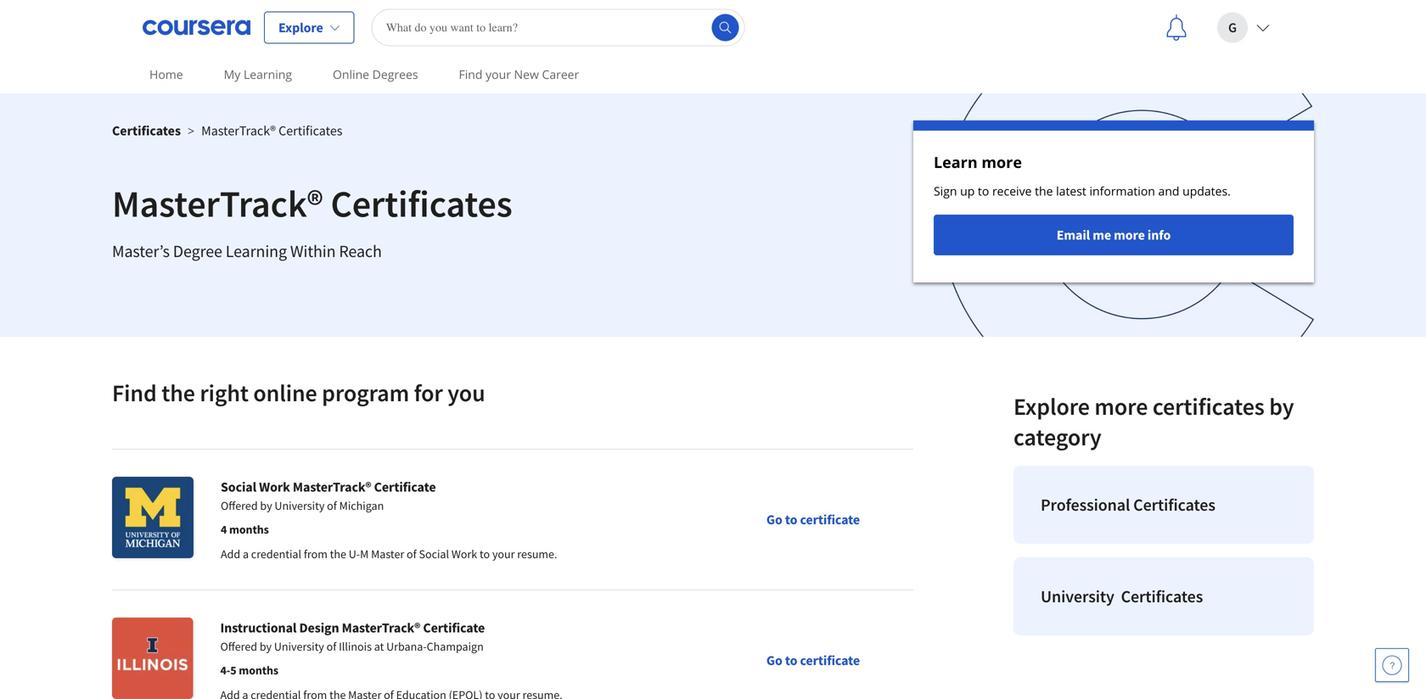 Task type: describe. For each thing, give the bounding box(es) containing it.
master's
[[112, 241, 170, 262]]

sign
[[934, 183, 957, 199]]

help center image
[[1382, 655, 1403, 676]]

master
[[371, 547, 404, 562]]

g
[[1229, 19, 1237, 36]]

instructional
[[220, 620, 297, 637]]

1 vertical spatial of
[[407, 547, 417, 562]]

learn
[[934, 152, 978, 173]]

home link
[[143, 55, 190, 93]]

mastertrack® up degree
[[112, 180, 323, 227]]

explore for explore more certificates by category
[[1014, 392, 1090, 422]]

certificates inside list
[[1134, 495, 1216, 516]]

go to certificate for instructional design mastertrack® certificate
[[767, 653, 860, 669]]

work inside social work mastertrack® certificate offered by university of michigan 4 months
[[259, 479, 290, 496]]

g button
[[1204, 0, 1284, 55]]

professional certificates
[[1041, 495, 1216, 516]]

and
[[1159, 183, 1180, 199]]

of for work
[[327, 498, 337, 514]]

go to certificate for social work mastertrack® certificate
[[767, 512, 860, 529]]

What do you want to learn? text field
[[372, 9, 745, 46]]

by for instructional design mastertrack® certificate
[[260, 639, 272, 655]]

list containing professional certificates
[[1007, 459, 1321, 643]]

offered for social
[[221, 498, 258, 514]]

certificates link
[[112, 122, 181, 139]]

me
[[1093, 227, 1111, 244]]

the for credential
[[330, 547, 346, 562]]

champaign
[[427, 639, 484, 655]]

home
[[149, 66, 183, 82]]

more inside email me more info button
[[1114, 227, 1145, 244]]

info
[[1148, 227, 1171, 244]]

to inside learn more status
[[978, 183, 989, 199]]

updates.
[[1183, 183, 1231, 199]]

university  certificates
[[1041, 586, 1203, 608]]

certificates
[[1153, 392, 1265, 422]]

email
[[1057, 227, 1090, 244]]

professional
[[1041, 495, 1130, 516]]

master's degree learning within reach
[[112, 241, 382, 262]]

latest
[[1056, 183, 1087, 199]]

resume.
[[517, 547, 557, 562]]

u-
[[349, 547, 360, 562]]

online
[[333, 66, 369, 82]]

find the right online program for you
[[112, 378, 485, 408]]

mastertrack® for work
[[293, 479, 372, 496]]

university for social work mastertrack® certificate
[[275, 498, 325, 514]]

for
[[414, 378, 443, 408]]

career
[[542, 66, 579, 82]]

learn more
[[934, 152, 1022, 173]]

add a credential from the u-m master of social work to your resume.
[[221, 547, 557, 562]]

social inside social work mastertrack® certificate offered by university of michigan 4 months
[[221, 479, 256, 496]]

certificates > mastertrack® certificates
[[112, 122, 343, 139]]

my learning link
[[217, 55, 299, 93]]

university of michigan image
[[112, 477, 194, 559]]

0 vertical spatial learning
[[244, 66, 292, 82]]

1 vertical spatial learning
[[226, 241, 287, 262]]

instructional design mastertrack® certificate offered by university of illinois at urbana-champaign 4-5 months
[[220, 620, 485, 678]]



Task type: vqa. For each thing, say whether or not it's contained in the screenshot.
experience inside the Launch your career as a cybersecurity analyst. Build job-ready skills for an in-demand career in the field of cybersecurity in as little as 6 months. No prior experience required to get started.
no



Task type: locate. For each thing, give the bounding box(es) containing it.
learn more status
[[914, 121, 1314, 283]]

0 vertical spatial explore
[[278, 19, 323, 36]]

0 vertical spatial go
[[767, 512, 783, 529]]

0 vertical spatial find
[[459, 66, 483, 82]]

mastertrack® for design
[[342, 620, 421, 637]]

find for find the right online program for you
[[112, 378, 157, 408]]

explore button
[[264, 11, 355, 44]]

university inside social work mastertrack® certificate offered by university of michigan 4 months
[[275, 498, 325, 514]]

university  certificates link
[[1014, 558, 1314, 636]]

by inside instructional design mastertrack® certificate offered by university of illinois at urbana-champaign 4-5 months
[[260, 639, 272, 655]]

2 vertical spatial more
[[1095, 392, 1148, 422]]

to
[[978, 183, 989, 199], [785, 512, 798, 529], [480, 547, 490, 562], [785, 653, 798, 669]]

0 horizontal spatial the
[[161, 378, 195, 408]]

0 vertical spatial university
[[275, 498, 325, 514]]

right
[[200, 378, 249, 408]]

of inside social work mastertrack® certificate offered by university of michigan 4 months
[[327, 498, 337, 514]]

from
[[304, 547, 328, 562]]

degree
[[173, 241, 222, 262]]

social work mastertrack® certificate offered by university of michigan 4 months
[[221, 479, 436, 537]]

social up 4
[[221, 479, 256, 496]]

1 vertical spatial more
[[1114, 227, 1145, 244]]

5
[[230, 663, 237, 678]]

m
[[360, 547, 369, 562]]

of right master
[[407, 547, 417, 562]]

coursera image
[[143, 14, 250, 41]]

up
[[960, 183, 975, 199]]

months right 5
[[239, 663, 279, 678]]

by inside explore more certificates by category
[[1270, 392, 1294, 422]]

explore inside explore more certificates by category
[[1014, 392, 1090, 422]]

my
[[224, 66, 241, 82]]

2 horizontal spatial the
[[1035, 183, 1053, 199]]

within
[[290, 241, 336, 262]]

degrees
[[372, 66, 418, 82]]

university inside instructional design mastertrack® certificate offered by university of illinois at urbana-champaign 4-5 months
[[274, 639, 324, 655]]

email me more info
[[1057, 227, 1171, 244]]

certificate up champaign
[[423, 620, 485, 637]]

by for social work mastertrack® certificate
[[260, 498, 272, 514]]

by inside social work mastertrack® certificate offered by university of michigan 4 months
[[260, 498, 272, 514]]

you
[[448, 378, 485, 408]]

information
[[1090, 183, 1155, 199]]

the for to
[[1035, 183, 1053, 199]]

go
[[767, 512, 783, 529], [767, 653, 783, 669]]

your left 'new'
[[486, 66, 511, 82]]

mastertrack®
[[201, 122, 276, 139], [112, 180, 323, 227], [293, 479, 372, 496], [342, 620, 421, 637]]

more for learn
[[982, 152, 1022, 173]]

certificate inside instructional design mastertrack® certificate offered by university of illinois at urbana-champaign 4-5 months
[[423, 620, 485, 637]]

university of illinois at urbana-champaign image
[[112, 618, 193, 700]]

offered inside instructional design mastertrack® certificate offered by university of illinois at urbana-champaign 4-5 months
[[220, 639, 257, 655]]

2 vertical spatial university
[[274, 639, 324, 655]]

reach
[[339, 241, 382, 262]]

university
[[275, 498, 325, 514], [1041, 586, 1115, 608], [274, 639, 324, 655]]

find your new career link
[[452, 55, 586, 93]]

offered inside social work mastertrack® certificate offered by university of michigan 4 months
[[221, 498, 258, 514]]

months up the a
[[229, 522, 269, 537]]

1 vertical spatial offered
[[220, 639, 257, 655]]

1 horizontal spatial find
[[459, 66, 483, 82]]

1 vertical spatial months
[[239, 663, 279, 678]]

mastertrack® for >
[[201, 122, 276, 139]]

0 vertical spatial certificate
[[374, 479, 436, 496]]

find your new career
[[459, 66, 579, 82]]

michigan
[[339, 498, 384, 514]]

4
[[221, 522, 227, 537]]

2 vertical spatial of
[[327, 639, 336, 655]]

certificate
[[374, 479, 436, 496], [423, 620, 485, 637]]

university for instructional design mastertrack® certificate
[[274, 639, 324, 655]]

0 horizontal spatial social
[[221, 479, 256, 496]]

of inside instructional design mastertrack® certificate offered by university of illinois at urbana-champaign 4-5 months
[[327, 639, 336, 655]]

of down design
[[327, 639, 336, 655]]

social right master
[[419, 547, 449, 562]]

1 vertical spatial find
[[112, 378, 157, 408]]

learning
[[244, 66, 292, 82], [226, 241, 287, 262]]

explore
[[278, 19, 323, 36], [1014, 392, 1090, 422]]

new
[[514, 66, 539, 82]]

mastertrack® right >
[[201, 122, 276, 139]]

2 go to certificate from the top
[[767, 653, 860, 669]]

by
[[1270, 392, 1294, 422], [260, 498, 272, 514], [260, 639, 272, 655]]

design
[[299, 620, 339, 637]]

social
[[221, 479, 256, 496], [419, 547, 449, 562]]

1 vertical spatial by
[[260, 498, 272, 514]]

offered up 4
[[221, 498, 258, 514]]

a
[[243, 547, 249, 562]]

learning left within
[[226, 241, 287, 262]]

mastertrack® inside social work mastertrack® certificate offered by university of michigan 4 months
[[293, 479, 372, 496]]

find
[[459, 66, 483, 82], [112, 378, 157, 408]]

1 vertical spatial certificate
[[800, 653, 860, 669]]

2 certificate from the top
[[800, 653, 860, 669]]

of for design
[[327, 639, 336, 655]]

work left resume.
[[452, 547, 477, 562]]

>
[[188, 123, 194, 139]]

professional certificates link
[[1014, 466, 1314, 544]]

None search field
[[372, 9, 745, 46]]

months inside social work mastertrack® certificate offered by university of michigan 4 months
[[229, 522, 269, 537]]

2 vertical spatial the
[[330, 547, 346, 562]]

0 vertical spatial social
[[221, 479, 256, 496]]

1 vertical spatial social
[[419, 547, 449, 562]]

certificate for instructional design mastertrack® certificate
[[423, 620, 485, 637]]

mastertrack® inside instructional design mastertrack® certificate offered by university of illinois at urbana-champaign 4-5 months
[[342, 620, 421, 637]]

1 horizontal spatial work
[[452, 547, 477, 562]]

more
[[982, 152, 1022, 173], [1114, 227, 1145, 244], [1095, 392, 1148, 422]]

0 vertical spatial go to certificate
[[767, 512, 860, 529]]

1 vertical spatial university
[[1041, 586, 1115, 608]]

offered
[[221, 498, 258, 514], [220, 639, 257, 655]]

0 vertical spatial your
[[486, 66, 511, 82]]

sign up to receive the latest information and updates.
[[934, 183, 1231, 199]]

credential
[[251, 547, 301, 562]]

certificate for social work mastertrack® certificate
[[800, 512, 860, 529]]

my learning
[[224, 66, 292, 82]]

list
[[1007, 459, 1321, 643]]

more for explore
[[1095, 392, 1148, 422]]

learning right 'my'
[[244, 66, 292, 82]]

1 certificate from the top
[[800, 512, 860, 529]]

online
[[253, 378, 317, 408]]

go for social work mastertrack® certificate
[[767, 512, 783, 529]]

go to certificate
[[767, 512, 860, 529], [767, 653, 860, 669]]

of left michigan at the bottom left
[[327, 498, 337, 514]]

mastertrack® certificates
[[112, 180, 512, 227]]

find for find your new career
[[459, 66, 483, 82]]

1 vertical spatial the
[[161, 378, 195, 408]]

1 vertical spatial certificate
[[423, 620, 485, 637]]

by down instructional
[[260, 639, 272, 655]]

months
[[229, 522, 269, 537], [239, 663, 279, 678]]

1 vertical spatial your
[[492, 547, 515, 562]]

more up receive
[[982, 152, 1022, 173]]

the left right
[[161, 378, 195, 408]]

mastertrack® certificates link
[[201, 122, 343, 139]]

certificate
[[800, 512, 860, 529], [800, 653, 860, 669]]

1 go to certificate from the top
[[767, 512, 860, 529]]

0 vertical spatial of
[[327, 498, 337, 514]]

program
[[322, 378, 409, 408]]

1 vertical spatial work
[[452, 547, 477, 562]]

work
[[259, 479, 290, 496], [452, 547, 477, 562]]

2 go from the top
[[767, 653, 783, 669]]

0 vertical spatial by
[[1270, 392, 1294, 422]]

the left u-
[[330, 547, 346, 562]]

0 horizontal spatial explore
[[278, 19, 323, 36]]

certificates
[[112, 122, 181, 139], [279, 122, 343, 139], [331, 180, 512, 227], [1134, 495, 1216, 516]]

offered for instructional
[[220, 639, 257, 655]]

4-
[[220, 663, 230, 678]]

more right me at the top
[[1114, 227, 1145, 244]]

category
[[1014, 422, 1102, 452]]

1 vertical spatial go
[[767, 653, 783, 669]]

certificate up michigan at the bottom left
[[374, 479, 436, 496]]

certificate for social work mastertrack® certificate
[[374, 479, 436, 496]]

0 vertical spatial more
[[982, 152, 1022, 173]]

mastertrack® up michigan at the bottom left
[[293, 479, 372, 496]]

the left latest at the right top of page
[[1035, 183, 1053, 199]]

work up credential
[[259, 479, 290, 496]]

1 vertical spatial go to certificate
[[767, 653, 860, 669]]

more up category
[[1095, 392, 1148, 422]]

0 horizontal spatial work
[[259, 479, 290, 496]]

of
[[327, 498, 337, 514], [407, 547, 417, 562], [327, 639, 336, 655]]

your
[[486, 66, 511, 82], [492, 547, 515, 562]]

0 vertical spatial offered
[[221, 498, 258, 514]]

online degrees link
[[326, 55, 425, 93]]

1 vertical spatial explore
[[1014, 392, 1090, 422]]

at
[[374, 639, 384, 655]]

0 vertical spatial the
[[1035, 183, 1053, 199]]

the
[[1035, 183, 1053, 199], [161, 378, 195, 408], [330, 547, 346, 562]]

explore up category
[[1014, 392, 1090, 422]]

0 vertical spatial work
[[259, 479, 290, 496]]

your left resume.
[[492, 547, 515, 562]]

explore for explore
[[278, 19, 323, 36]]

by right certificates on the right bottom of page
[[1270, 392, 1294, 422]]

months inside instructional design mastertrack® certificate offered by university of illinois at urbana-champaign 4-5 months
[[239, 663, 279, 678]]

explore more certificates by category
[[1014, 392, 1294, 452]]

explore inside dropdown button
[[278, 19, 323, 36]]

1 go from the top
[[767, 512, 783, 529]]

add
[[221, 547, 240, 562]]

more inside explore more certificates by category
[[1095, 392, 1148, 422]]

by up credential
[[260, 498, 272, 514]]

0 vertical spatial certificate
[[800, 512, 860, 529]]

online degrees
[[333, 66, 418, 82]]

receive
[[993, 183, 1032, 199]]

certificate for instructional design mastertrack® certificate
[[800, 653, 860, 669]]

illinois
[[339, 639, 372, 655]]

explore up my learning link
[[278, 19, 323, 36]]

mastertrack® up at
[[342, 620, 421, 637]]

1 horizontal spatial explore
[[1014, 392, 1090, 422]]

email me more info button
[[934, 215, 1294, 256]]

the inside learn more status
[[1035, 183, 1053, 199]]

0 horizontal spatial find
[[112, 378, 157, 408]]

urbana-
[[386, 639, 427, 655]]

0 vertical spatial months
[[229, 522, 269, 537]]

1 horizontal spatial the
[[330, 547, 346, 562]]

find inside find your new career link
[[459, 66, 483, 82]]

certificate inside social work mastertrack® certificate offered by university of michigan 4 months
[[374, 479, 436, 496]]

1 horizontal spatial social
[[419, 547, 449, 562]]

2 vertical spatial by
[[260, 639, 272, 655]]

offered up 5
[[220, 639, 257, 655]]

go for instructional design mastertrack® certificate
[[767, 653, 783, 669]]



